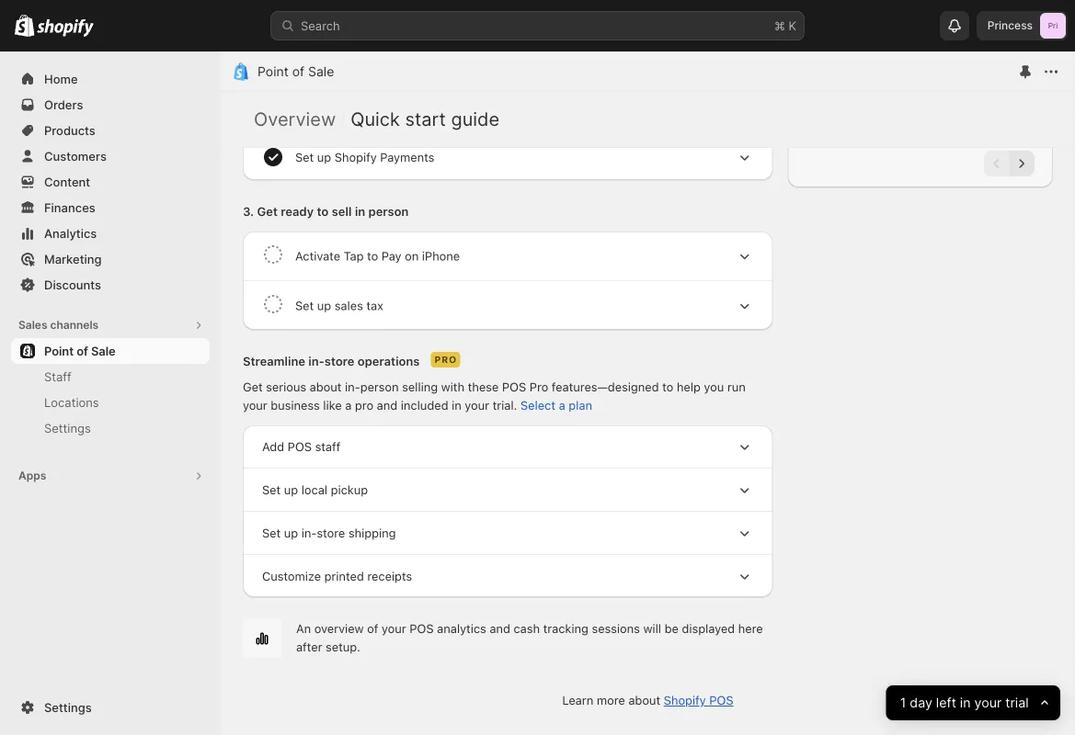 Task type: vqa. For each thing, say whether or not it's contained in the screenshot.
Point
yes



Task type: locate. For each thing, give the bounding box(es) containing it.
content link
[[11, 169, 210, 195]]

1 horizontal spatial shopify image
[[37, 19, 94, 37]]

search
[[301, 18, 340, 33]]

1 horizontal spatial sale
[[308, 64, 334, 80]]

1 vertical spatial settings
[[44, 701, 92, 715]]

of
[[292, 64, 305, 80], [77, 344, 88, 358]]

sales channels button
[[11, 313, 210, 339]]

settings
[[44, 421, 91, 436], [44, 701, 92, 715]]

sales
[[18, 319, 47, 332]]

0 vertical spatial point of sale
[[258, 64, 334, 80]]

sale
[[308, 64, 334, 80], [91, 344, 116, 358]]

1 vertical spatial settings link
[[11, 695, 210, 721]]

day
[[910, 696, 933, 712]]

0 vertical spatial point
[[258, 64, 289, 80]]

1 settings link from the top
[[11, 416, 210, 442]]

marketing
[[44, 252, 102, 266]]

0 vertical spatial settings link
[[11, 416, 210, 442]]

1 horizontal spatial point of sale
[[258, 64, 334, 80]]

staff
[[44, 370, 72, 384]]

point right the icon for point of sale
[[258, 64, 289, 80]]

0 horizontal spatial point of sale
[[44, 344, 116, 358]]

overview button
[[254, 108, 336, 130]]

0 vertical spatial settings
[[44, 421, 91, 436]]

point of sale up the overview
[[258, 64, 334, 80]]

content
[[44, 175, 90, 189]]

locations
[[44, 396, 99, 410]]

point of sale down channels
[[44, 344, 116, 358]]

point
[[258, 64, 289, 80], [44, 344, 74, 358]]

1
[[900, 696, 907, 712]]

point of sale
[[258, 64, 334, 80], [44, 344, 116, 358]]

0 vertical spatial of
[[292, 64, 305, 80]]

shopify image
[[15, 14, 34, 37], [37, 19, 94, 37]]

0 vertical spatial sale
[[308, 64, 334, 80]]

1 day left in your trial button
[[886, 686, 1061, 721]]

0 horizontal spatial shopify image
[[15, 14, 34, 37]]

apps button
[[11, 464, 210, 489]]

quick
[[351, 108, 400, 130]]

in
[[960, 696, 971, 712]]

point of sale link
[[258, 64, 334, 80], [11, 339, 210, 364]]

0 horizontal spatial point of sale link
[[11, 339, 210, 364]]

1 vertical spatial point
[[44, 344, 74, 358]]

sale down sales channels button
[[91, 344, 116, 358]]

point of sale link down channels
[[11, 339, 210, 364]]

⌘ k
[[775, 18, 797, 33]]

2 settings link from the top
[[11, 695, 210, 721]]

of up the "overview" button on the left of the page
[[292, 64, 305, 80]]

home link
[[11, 66, 210, 92]]

apps
[[18, 470, 46, 483]]

point down sales channels
[[44, 344, 74, 358]]

1 day left in your trial
[[900, 696, 1029, 712]]

settings link
[[11, 416, 210, 442], [11, 695, 210, 721]]

trial
[[1006, 696, 1029, 712]]

finances link
[[11, 195, 210, 221]]

1 vertical spatial point of sale link
[[11, 339, 210, 364]]

point of sale link up the overview
[[258, 64, 334, 80]]

left
[[937, 696, 957, 712]]

0 horizontal spatial point
[[44, 344, 74, 358]]

1 vertical spatial sale
[[91, 344, 116, 358]]

2 settings from the top
[[44, 701, 92, 715]]

sale down search
[[308, 64, 334, 80]]

of down channels
[[77, 344, 88, 358]]

1 vertical spatial point of sale
[[44, 344, 116, 358]]

marketing link
[[11, 247, 210, 272]]

overview
[[254, 108, 336, 130]]

0 horizontal spatial of
[[77, 344, 88, 358]]

0 vertical spatial point of sale link
[[258, 64, 334, 80]]



Task type: describe. For each thing, give the bounding box(es) containing it.
your
[[975, 696, 1002, 712]]

products link
[[11, 118, 210, 144]]

icon for point of sale image
[[232, 63, 250, 81]]

locations link
[[11, 390, 210, 416]]

1 horizontal spatial of
[[292, 64, 305, 80]]

customers
[[44, 149, 107, 163]]

discounts
[[44, 278, 101, 292]]

quick start guide
[[351, 108, 500, 130]]

k
[[789, 18, 797, 33]]

1 horizontal spatial point
[[258, 64, 289, 80]]

channels
[[50, 319, 99, 332]]

princess image
[[1040, 13, 1066, 39]]

⌘
[[775, 18, 785, 33]]

analytics
[[44, 226, 97, 241]]

1 vertical spatial of
[[77, 344, 88, 358]]

finances
[[44, 201, 95, 215]]

home
[[44, 72, 78, 86]]

analytics link
[[11, 221, 210, 247]]

princess
[[988, 19, 1033, 32]]

discounts link
[[11, 272, 210, 298]]

start
[[405, 108, 446, 130]]

1 settings from the top
[[44, 421, 91, 436]]

products
[[44, 123, 95, 138]]

staff link
[[11, 364, 210, 390]]

orders
[[44, 98, 83, 112]]

customers link
[[11, 144, 210, 169]]

guide
[[451, 108, 500, 130]]

sales channels
[[18, 319, 99, 332]]

0 horizontal spatial sale
[[91, 344, 116, 358]]

orders link
[[11, 92, 210, 118]]

1 horizontal spatial point of sale link
[[258, 64, 334, 80]]



